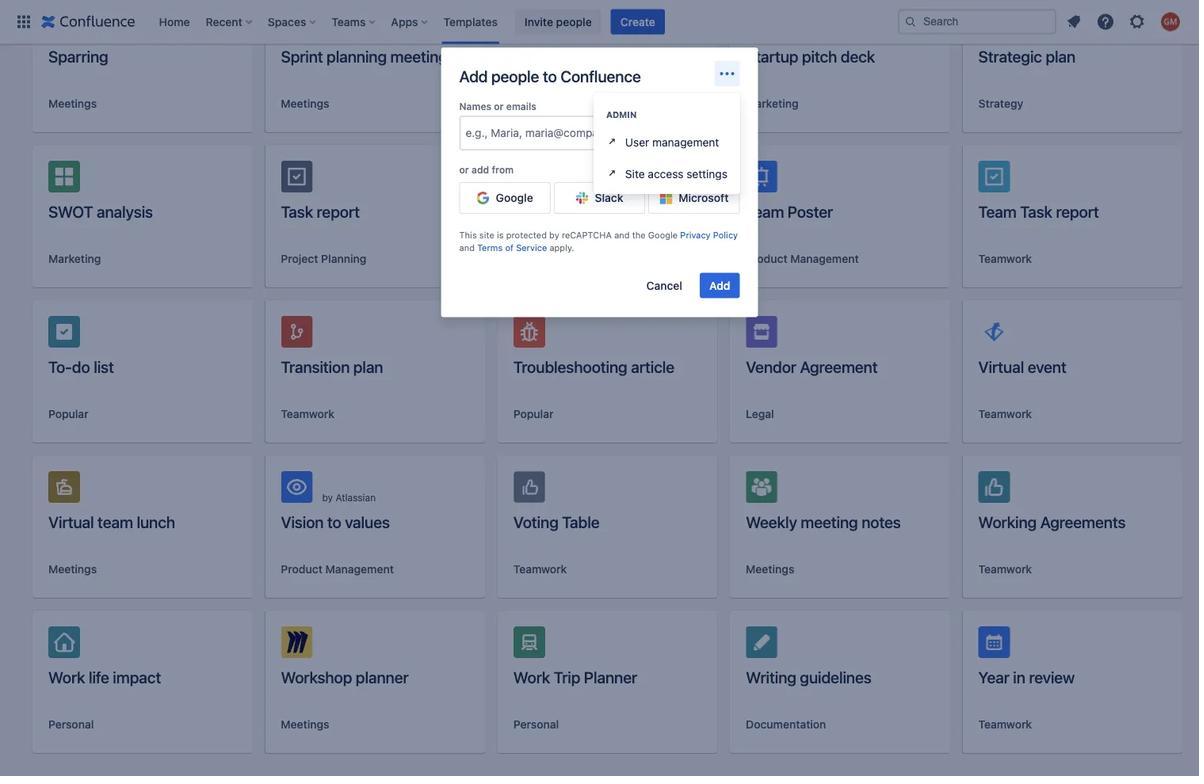 Task type: describe. For each thing, give the bounding box(es) containing it.
troubleshooting
[[513, 357, 627, 376]]

banner containing home
[[0, 0, 1199, 44]]

0 horizontal spatial meeting
[[390, 47, 448, 65]]

plan for strategic plan
[[1046, 47, 1076, 65]]

meetings button down sprint
[[281, 96, 329, 112]]

working
[[978, 513, 1037, 531]]

planning
[[321, 252, 366, 266]]

meetings button down sparring
[[48, 96, 97, 112]]

privacy policy link
[[680, 230, 738, 240]]

troubleshooting article
[[513, 357, 674, 376]]

stakeholder communications
[[513, 47, 630, 84]]

team
[[98, 513, 133, 531]]

slack button
[[554, 182, 645, 214]]

strategy
[[978, 97, 1023, 110]]

this site is protected by recaptcha and the google privacy policy and terms of service apply.
[[459, 230, 738, 253]]

working agreements
[[978, 513, 1126, 531]]

planner
[[584, 668, 637, 687]]

strategy button
[[978, 96, 1023, 112]]

google button
[[459, 182, 551, 214]]

from
[[492, 164, 514, 176]]

popular for troubleshooting
[[513, 408, 554, 421]]

1 vertical spatial to
[[327, 513, 341, 531]]

team for team task report
[[978, 202, 1017, 221]]

table
[[562, 513, 600, 531]]

microsoft
[[679, 192, 729, 205]]

strategic plan
[[978, 47, 1076, 65]]

create link
[[611, 9, 665, 34]]

terms
[[477, 242, 503, 253]]

in
[[1013, 668, 1025, 687]]

terms of service link
[[477, 242, 547, 253]]

personal for life
[[48, 718, 94, 732]]

more image
[[718, 64, 737, 83]]

event
[[1028, 357, 1067, 376]]

documentation
[[746, 718, 826, 732]]

meetings button for weekly
[[746, 562, 794, 578]]

startup
[[746, 47, 798, 65]]

weekly meeting notes
[[746, 513, 901, 531]]

is
[[497, 230, 504, 240]]

1 report from the left
[[317, 202, 360, 221]]

settings
[[687, 167, 728, 180]]

work for work life impact
[[48, 668, 85, 687]]

invite people
[[525, 15, 592, 28]]

by atlassian
[[322, 492, 376, 503]]

team for team homepage
[[513, 202, 552, 221]]

names or emails
[[459, 101, 536, 112]]

virtual for virtual team lunch
[[48, 513, 94, 531]]

personal for trip
[[513, 718, 559, 732]]

apps
[[391, 15, 418, 28]]

vision
[[281, 513, 324, 531]]

meetings for virtual
[[48, 563, 97, 576]]

popular button for troubleshooting
[[513, 407, 554, 422]]

add
[[472, 164, 489, 176]]

work trip planner
[[513, 668, 637, 687]]

teamwork for year in review
[[978, 718, 1032, 732]]

open image
[[606, 135, 619, 148]]

create
[[620, 15, 655, 28]]

add button
[[700, 273, 740, 298]]

product for vision
[[281, 563, 322, 576]]

notes
[[862, 513, 901, 531]]

marketing for the bottom marketing button
[[48, 252, 101, 266]]

e.g.,
[[466, 126, 488, 139]]

do
[[72, 357, 90, 376]]

teamwork for working agreements
[[978, 563, 1032, 576]]

values
[[345, 513, 390, 531]]

virtual for virtual event
[[978, 357, 1024, 376]]

list
[[94, 357, 114, 376]]

templates link
[[439, 9, 502, 34]]

to-
[[48, 357, 72, 376]]

by for vision to values
[[322, 492, 333, 503]]

service
[[516, 242, 547, 253]]

Search field
[[898, 9, 1056, 34]]

cancel button
[[637, 273, 692, 298]]

plan for transition plan
[[353, 357, 383, 376]]

legal
[[746, 408, 774, 421]]

spaces
[[268, 15, 306, 28]]

lunch
[[137, 513, 175, 531]]

sprint
[[281, 47, 323, 65]]

home link
[[154, 9, 195, 34]]

product management for poster
[[746, 252, 859, 266]]

guidelines
[[800, 668, 872, 687]]

2 report from the left
[[1056, 202, 1099, 221]]

the
[[632, 230, 646, 240]]

search image
[[904, 15, 917, 28]]

by inside this site is protected by recaptcha and the google privacy policy and terms of service apply.
[[549, 230, 559, 240]]

teamwork for team task report
[[978, 252, 1032, 266]]

virtual event
[[978, 357, 1067, 376]]

teamwork button for team task report
[[978, 251, 1032, 267]]

swot
[[48, 202, 93, 221]]

1 horizontal spatial marketing button
[[746, 96, 799, 112]]

google inside this site is protected by recaptcha and the google privacy policy and terms of service apply.
[[648, 230, 678, 240]]

site
[[625, 167, 645, 180]]

this
[[459, 230, 477, 240]]

writing
[[746, 668, 796, 687]]

voting table
[[513, 513, 600, 531]]

work life impact
[[48, 668, 161, 687]]

swot analysis
[[48, 202, 153, 221]]

product management button for poster
[[746, 251, 859, 267]]

vendor agreement
[[746, 357, 878, 376]]

teamwork for virtual event
[[978, 408, 1032, 421]]

invite people button
[[515, 9, 601, 34]]

policy
[[713, 230, 738, 240]]

templates
[[443, 15, 498, 28]]

global element
[[10, 0, 895, 44]]

planning
[[327, 47, 387, 65]]

teamwork for transition plan
[[281, 408, 334, 421]]

0 horizontal spatial and
[[459, 242, 475, 253]]

planner
[[356, 668, 409, 687]]

settings icon image
[[1128, 12, 1147, 31]]

microsoft button
[[648, 182, 740, 214]]

maria@company.com
[[525, 126, 635, 139]]

hubspot
[[568, 181, 606, 193]]



Task type: locate. For each thing, give the bounding box(es) containing it.
meetings button down weekly at the right bottom
[[746, 562, 794, 578]]

0 vertical spatial or
[[494, 101, 504, 112]]

teamwork button down year
[[978, 717, 1032, 733]]

meetings down sprint
[[281, 97, 329, 110]]

popular down troubleshooting
[[513, 408, 554, 421]]

site access settings link
[[594, 158, 740, 189]]

popular button down the protected
[[513, 251, 554, 267]]

3 team from the left
[[978, 202, 1017, 221]]

product
[[746, 252, 788, 266], [281, 563, 322, 576]]

meetings for weekly
[[746, 563, 794, 576]]

user management
[[625, 136, 719, 149]]

virtual team lunch
[[48, 513, 175, 531]]

vision to values
[[281, 513, 390, 531]]

0 vertical spatial marketing button
[[746, 96, 799, 112]]

product for team
[[746, 252, 788, 266]]

management down 'values'
[[325, 563, 394, 576]]

0 horizontal spatial report
[[317, 202, 360, 221]]

popular down the protected
[[513, 252, 554, 266]]

by hubspot
[[555, 181, 606, 193]]

teamwork
[[513, 97, 567, 110], [978, 252, 1032, 266], [281, 408, 334, 421], [978, 408, 1032, 421], [513, 563, 567, 576], [978, 563, 1032, 576], [978, 718, 1032, 732]]

or left emails
[[494, 101, 504, 112]]

open image
[[606, 167, 619, 180]]

0 vertical spatial product management button
[[746, 251, 859, 267]]

teamwork button for transition plan
[[281, 407, 334, 422]]

product management button down vision to values
[[281, 562, 394, 578]]

popular down the to-
[[48, 408, 89, 421]]

1 horizontal spatial personal button
[[513, 717, 559, 733]]

teamwork button down voting
[[513, 562, 567, 578]]

1 horizontal spatial product management button
[[746, 251, 859, 267]]

0 vertical spatial plan
[[1046, 47, 1076, 65]]

1 horizontal spatial to
[[543, 67, 557, 85]]

transition
[[281, 357, 350, 376]]

popular button for team
[[513, 251, 554, 267]]

1 vertical spatial by
[[549, 230, 559, 240]]

teamwork down year
[[978, 718, 1032, 732]]

team
[[513, 202, 552, 221], [746, 202, 784, 221], [978, 202, 1017, 221]]

popular button for to-
[[48, 407, 89, 422]]

google
[[496, 192, 533, 205], [648, 230, 678, 240]]

1 vertical spatial management
[[325, 563, 394, 576]]

0 horizontal spatial marketing
[[48, 252, 101, 266]]

1 horizontal spatial task
[[1020, 202, 1052, 221]]

1 horizontal spatial google
[[648, 230, 678, 240]]

1 vertical spatial product
[[281, 563, 322, 576]]

add inside button
[[709, 279, 730, 292]]

1 horizontal spatial people
[[556, 15, 592, 28]]

1 vertical spatial add
[[709, 279, 730, 292]]

personal
[[48, 718, 94, 732], [513, 718, 559, 732]]

0 vertical spatial add
[[459, 67, 488, 85]]

product management down vision to values
[[281, 563, 394, 576]]

apply.
[[550, 242, 574, 253]]

0 vertical spatial by
[[555, 181, 565, 193]]

meetings button for workshop
[[281, 717, 329, 733]]

2 task from the left
[[1020, 202, 1052, 221]]

0 vertical spatial marketing
[[746, 97, 799, 110]]

atlassian
[[336, 492, 376, 503]]

deck
[[841, 47, 875, 65]]

0 vertical spatial virtual
[[978, 357, 1024, 376]]

1 vertical spatial meeting
[[801, 513, 858, 531]]

by for team homepage
[[555, 181, 565, 193]]

teamwork down team task report
[[978, 252, 1032, 266]]

by up the 'apply.'
[[549, 230, 559, 240]]

0 horizontal spatial people
[[491, 67, 539, 85]]

1 personal from the left
[[48, 718, 94, 732]]

admin group
[[594, 93, 740, 194]]

1 work from the left
[[48, 668, 85, 687]]

1 horizontal spatial meeting
[[801, 513, 858, 531]]

marketing for marketing button to the right
[[746, 97, 799, 110]]

e.g., maria, maria@company.com
[[466, 126, 635, 139]]

agreements
[[1040, 513, 1126, 531]]

team homepage
[[513, 202, 630, 221]]

teamwork button down team task report
[[978, 251, 1032, 267]]

google down from
[[496, 192, 533, 205]]

work left life
[[48, 668, 85, 687]]

1 horizontal spatial product management
[[746, 252, 859, 266]]

google inside google 'button'
[[496, 192, 533, 205]]

1 horizontal spatial work
[[513, 668, 550, 687]]

startup pitch deck
[[746, 47, 875, 65]]

report
[[317, 202, 360, 221], [1056, 202, 1099, 221]]

meetings down sparring
[[48, 97, 97, 110]]

plan right transition
[[353, 357, 383, 376]]

team poster
[[746, 202, 833, 221]]

1 horizontal spatial virtual
[[978, 357, 1024, 376]]

1 vertical spatial marketing
[[48, 252, 101, 266]]

people right invite
[[556, 15, 592, 28]]

of
[[505, 242, 514, 253]]

vendor
[[746, 357, 796, 376]]

popular button down the to-
[[48, 407, 89, 422]]

2 vertical spatial by
[[322, 492, 333, 503]]

by up team homepage on the top
[[555, 181, 565, 193]]

product management down poster
[[746, 252, 859, 266]]

plan right strategic
[[1046, 47, 1076, 65]]

meetings button for virtual
[[48, 562, 97, 578]]

management down poster
[[790, 252, 859, 266]]

strategic
[[978, 47, 1042, 65]]

0 vertical spatial google
[[496, 192, 533, 205]]

1 vertical spatial virtual
[[48, 513, 94, 531]]

teamwork down virtual event
[[978, 408, 1032, 421]]

2 horizontal spatial team
[[978, 202, 1017, 221]]

teamwork down working
[[978, 563, 1032, 576]]

maria,
[[491, 126, 522, 139]]

1 horizontal spatial add
[[709, 279, 730, 292]]

work
[[48, 668, 85, 687], [513, 668, 550, 687]]

teamwork button down working
[[978, 562, 1032, 578]]

product down team poster
[[746, 252, 788, 266]]

to down by atlassian
[[327, 513, 341, 531]]

meetings down 'workshop'
[[281, 718, 329, 732]]

teamwork down 'add people to confluence'
[[513, 97, 567, 110]]

1 horizontal spatial and
[[614, 230, 630, 240]]

1 vertical spatial plan
[[353, 357, 383, 376]]

or left add
[[459, 164, 469, 176]]

1 horizontal spatial personal
[[513, 718, 559, 732]]

add up the names
[[459, 67, 488, 85]]

1 vertical spatial or
[[459, 164, 469, 176]]

popular
[[513, 252, 554, 266], [48, 408, 89, 421], [513, 408, 554, 421]]

year in review
[[978, 668, 1075, 687]]

1 vertical spatial product management button
[[281, 562, 394, 578]]

1 vertical spatial and
[[459, 242, 475, 253]]

0 horizontal spatial product management
[[281, 563, 394, 576]]

popular for team
[[513, 252, 554, 266]]

year
[[978, 668, 1010, 687]]

marketing down swot
[[48, 252, 101, 266]]

task
[[281, 202, 313, 221], [1020, 202, 1052, 221]]

0 horizontal spatial task
[[281, 202, 313, 221]]

0 horizontal spatial product management button
[[281, 562, 394, 578]]

home
[[159, 15, 190, 28]]

and down this at the top left of the page
[[459, 242, 475, 253]]

meetings button down 'workshop'
[[281, 717, 329, 733]]

marketing button
[[746, 96, 799, 112], [48, 251, 101, 267]]

google right the
[[648, 230, 678, 240]]

personal down the "trip"
[[513, 718, 559, 732]]

sprint planning meeting
[[281, 47, 448, 65]]

by up vision to values
[[322, 492, 333, 503]]

teamwork down transition
[[281, 408, 334, 421]]

writing guidelines
[[746, 668, 872, 687]]

teamwork button for year in review
[[978, 717, 1032, 733]]

personal button for trip
[[513, 717, 559, 733]]

apps button
[[386, 9, 434, 34]]

teamwork button for virtual event
[[978, 407, 1032, 422]]

0 horizontal spatial to
[[327, 513, 341, 531]]

1 vertical spatial people
[[491, 67, 539, 85]]

project
[[281, 252, 318, 266]]

marketing button down startup
[[746, 96, 799, 112]]

2 team from the left
[[746, 202, 784, 221]]

0 horizontal spatial team
[[513, 202, 552, 221]]

teamwork button down virtual event
[[978, 407, 1032, 422]]

0 horizontal spatial add
[[459, 67, 488, 85]]

1 horizontal spatial product
[[746, 252, 788, 266]]

2 personal button from the left
[[513, 717, 559, 733]]

product management button down poster
[[746, 251, 859, 267]]

meeting left notes
[[801, 513, 858, 531]]

personal button for life
[[48, 717, 94, 733]]

workshop planner
[[281, 668, 409, 687]]

article
[[631, 357, 674, 376]]

management
[[790, 252, 859, 266], [325, 563, 394, 576]]

2 personal from the left
[[513, 718, 559, 732]]

add for add
[[709, 279, 730, 292]]

communications
[[513, 66, 630, 84]]

plan
[[1046, 47, 1076, 65], [353, 357, 383, 376]]

personal button down the "trip"
[[513, 717, 559, 733]]

0 vertical spatial product management
[[746, 252, 859, 266]]

people inside button
[[556, 15, 592, 28]]

meeting down apps popup button
[[390, 47, 448, 65]]

banner
[[0, 0, 1199, 44]]

privacy
[[680, 230, 711, 240]]

meetings down virtual team lunch
[[48, 563, 97, 576]]

1 vertical spatial marketing button
[[48, 251, 101, 267]]

0 horizontal spatial personal
[[48, 718, 94, 732]]

virtual left event at the right top of page
[[978, 357, 1024, 376]]

management for to
[[325, 563, 394, 576]]

user management link
[[594, 126, 740, 158]]

and left the
[[614, 230, 630, 240]]

teamwork for voting table
[[513, 563, 567, 576]]

meetings
[[48, 97, 97, 110], [281, 97, 329, 110], [48, 563, 97, 576], [746, 563, 794, 576], [281, 718, 329, 732]]

weekly
[[746, 513, 797, 531]]

project planning
[[281, 252, 366, 266]]

1 horizontal spatial marketing
[[746, 97, 799, 110]]

virtual
[[978, 357, 1024, 376], [48, 513, 94, 531]]

homepage
[[555, 202, 630, 221]]

documentation button
[[746, 717, 826, 733]]

people
[[556, 15, 592, 28], [491, 67, 539, 85]]

slack
[[595, 192, 623, 205]]

0 vertical spatial management
[[790, 252, 859, 266]]

virtual left team
[[48, 513, 94, 531]]

spaces button
[[263, 9, 322, 34]]

2 work from the left
[[513, 668, 550, 687]]

pitch
[[802, 47, 837, 65]]

sparring
[[48, 47, 108, 65]]

add for add people to confluence
[[459, 67, 488, 85]]

meeting
[[390, 47, 448, 65], [801, 513, 858, 531]]

teamwork button for working agreements
[[978, 562, 1032, 578]]

site access settings
[[625, 167, 728, 180]]

emails
[[506, 101, 536, 112]]

product down vision
[[281, 563, 322, 576]]

0 vertical spatial product
[[746, 252, 788, 266]]

teamwork button down 'add people to confluence'
[[513, 96, 567, 112]]

meetings down weekly at the right bottom
[[746, 563, 794, 576]]

popular button down troubleshooting
[[513, 407, 554, 422]]

Names or emails text field
[[466, 125, 469, 141]]

team for team poster
[[746, 202, 784, 221]]

marketing
[[746, 97, 799, 110], [48, 252, 101, 266]]

or
[[494, 101, 504, 112], [459, 164, 469, 176]]

admin
[[606, 110, 637, 120]]

workshop
[[281, 668, 352, 687]]

teamwork down voting
[[513, 563, 567, 576]]

1 team from the left
[[513, 202, 552, 221]]

meetings for workshop
[[281, 718, 329, 732]]

teamwork button for voting table
[[513, 562, 567, 578]]

1 horizontal spatial management
[[790, 252, 859, 266]]

0 vertical spatial meeting
[[390, 47, 448, 65]]

add people to confluence
[[459, 67, 641, 85]]

1 horizontal spatial team
[[746, 202, 784, 221]]

0 horizontal spatial google
[[496, 192, 533, 205]]

personal button
[[48, 717, 94, 733], [513, 717, 559, 733]]

add down policy
[[709, 279, 730, 292]]

site
[[479, 230, 494, 240]]

marketing button down swot
[[48, 251, 101, 267]]

meetings button down virtual team lunch
[[48, 562, 97, 578]]

0 vertical spatial to
[[543, 67, 557, 85]]

personal button down life
[[48, 717, 94, 733]]

0 horizontal spatial marketing button
[[48, 251, 101, 267]]

1 task from the left
[[281, 202, 313, 221]]

0 horizontal spatial virtual
[[48, 513, 94, 531]]

poster
[[788, 202, 833, 221]]

people up emails
[[491, 67, 539, 85]]

work for work trip planner
[[513, 668, 550, 687]]

0 vertical spatial and
[[614, 230, 630, 240]]

0 horizontal spatial management
[[325, 563, 394, 576]]

0 horizontal spatial product
[[281, 563, 322, 576]]

team task report
[[978, 202, 1099, 221]]

0 horizontal spatial plan
[[353, 357, 383, 376]]

review
[[1029, 668, 1075, 687]]

1 personal button from the left
[[48, 717, 94, 733]]

0 horizontal spatial or
[[459, 164, 469, 176]]

0 horizontal spatial work
[[48, 668, 85, 687]]

popular for to-
[[48, 408, 89, 421]]

product management button for to
[[281, 562, 394, 578]]

to down stakeholder
[[543, 67, 557, 85]]

management for poster
[[790, 252, 859, 266]]

or add from
[[459, 164, 514, 176]]

personal down life
[[48, 718, 94, 732]]

teamwork button down transition
[[281, 407, 334, 422]]

1 vertical spatial google
[[648, 230, 678, 240]]

product management for to
[[281, 563, 394, 576]]

teamwork button
[[513, 96, 567, 112], [978, 251, 1032, 267], [281, 407, 334, 422], [978, 407, 1032, 422], [513, 562, 567, 578], [978, 562, 1032, 578], [978, 717, 1032, 733]]

1 horizontal spatial report
[[1056, 202, 1099, 221]]

1 vertical spatial product management
[[281, 563, 394, 576]]

0 vertical spatial people
[[556, 15, 592, 28]]

people for add
[[491, 67, 539, 85]]

user
[[625, 136, 649, 149]]

people for invite
[[556, 15, 592, 28]]

confluence image
[[41, 12, 135, 31], [41, 12, 135, 31]]

work left the "trip"
[[513, 668, 550, 687]]

stakeholder
[[513, 47, 598, 65]]

1 horizontal spatial plan
[[1046, 47, 1076, 65]]

1 horizontal spatial or
[[494, 101, 504, 112]]

marketing down startup
[[746, 97, 799, 110]]

0 horizontal spatial personal button
[[48, 717, 94, 733]]

product management button
[[746, 251, 859, 267], [281, 562, 394, 578]]

protected
[[506, 230, 547, 240]]

transition plan
[[281, 357, 383, 376]]



Task type: vqa. For each thing, say whether or not it's contained in the screenshot.
group containing Issues
no



